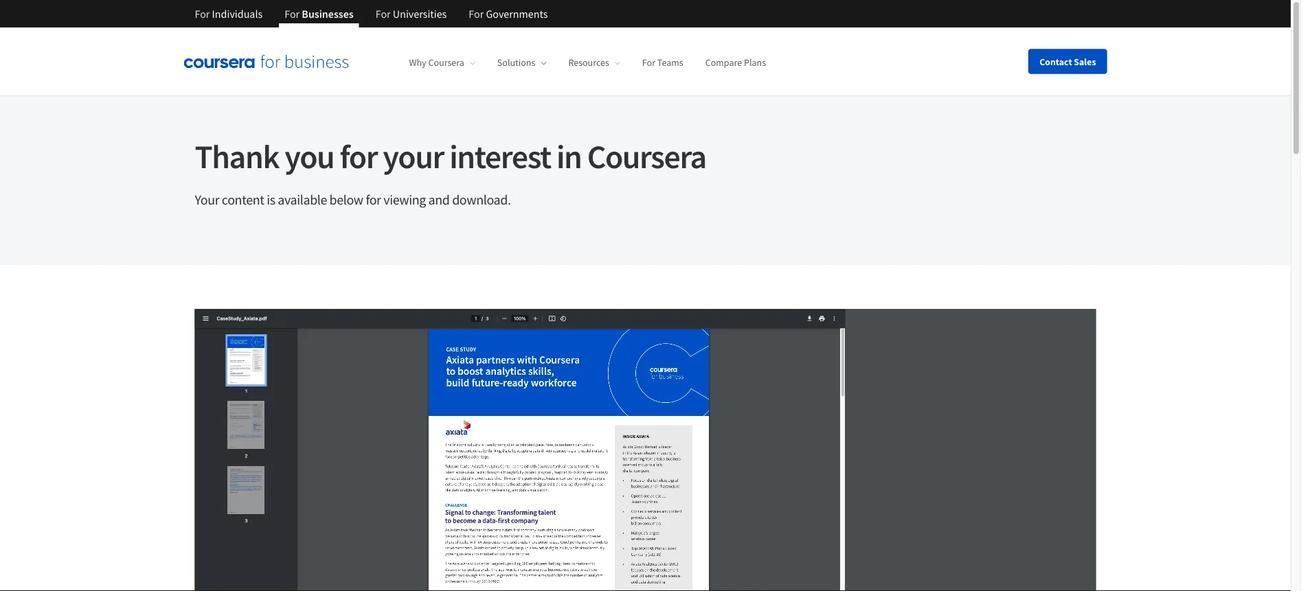 Task type: locate. For each thing, give the bounding box(es) containing it.
viewing
[[384, 191, 426, 209]]

sales
[[1074, 55, 1097, 68]]

for left governments
[[469, 7, 484, 21]]

compare plans
[[706, 57, 766, 69]]

solutions link
[[497, 57, 547, 69]]

for up your content is available below for viewing and download.
[[340, 136, 377, 177]]

your content is available below for viewing and download.
[[195, 191, 511, 209]]

for left businesses
[[285, 7, 300, 21]]

content
[[222, 191, 264, 209]]

for individuals
[[195, 7, 263, 21]]

1 vertical spatial for
[[366, 191, 381, 209]]

resources
[[569, 57, 610, 69]]

individuals
[[212, 7, 263, 21]]

for
[[195, 7, 210, 21], [285, 7, 300, 21], [376, 7, 391, 21], [469, 7, 484, 21], [642, 57, 656, 69]]

thank
[[195, 136, 279, 177]]

businesses
[[302, 7, 354, 21]]

for left universities
[[376, 7, 391, 21]]

for teams link
[[642, 57, 684, 69]]

in
[[557, 136, 582, 177]]

0 vertical spatial for
[[340, 136, 377, 177]]

resources link
[[569, 57, 621, 69]]

why coursera
[[409, 57, 464, 69]]

for right below
[[366, 191, 381, 209]]

for left "individuals"
[[195, 7, 210, 21]]

for for businesses
[[285, 7, 300, 21]]

for
[[340, 136, 377, 177], [366, 191, 381, 209]]

compare
[[706, 57, 742, 69]]

you
[[285, 136, 334, 177]]

1 vertical spatial coursera
[[587, 136, 706, 177]]

plans
[[744, 57, 766, 69]]

for teams
[[642, 57, 684, 69]]

governments
[[486, 7, 548, 21]]

0 vertical spatial coursera
[[428, 57, 464, 69]]

is
[[267, 191, 275, 209]]

your
[[383, 136, 444, 177]]

coursera
[[428, 57, 464, 69], [587, 136, 706, 177]]



Task type: vqa. For each thing, say whether or not it's contained in the screenshot.
accredited
no



Task type: describe. For each thing, give the bounding box(es) containing it.
1 horizontal spatial coursera
[[587, 136, 706, 177]]

0 horizontal spatial coursera
[[428, 57, 464, 69]]

for universities
[[376, 7, 447, 21]]

for businesses
[[285, 7, 354, 21]]

for left teams
[[642, 57, 656, 69]]

for for governments
[[469, 7, 484, 21]]

compare plans link
[[706, 57, 766, 69]]

thank you for your interest in coursera
[[195, 136, 706, 177]]

for for universities
[[376, 7, 391, 21]]

banner navigation
[[184, 0, 559, 38]]

why coursera link
[[409, 57, 475, 69]]

universities
[[393, 7, 447, 21]]

for governments
[[469, 7, 548, 21]]

download.
[[452, 191, 511, 209]]

for for individuals
[[195, 7, 210, 21]]

solutions
[[497, 57, 536, 69]]

contact sales button
[[1029, 49, 1108, 74]]

teams
[[658, 57, 684, 69]]

and
[[429, 191, 450, 209]]

contact sales
[[1040, 55, 1097, 68]]

coursera for business image
[[184, 55, 349, 69]]

why
[[409, 57, 427, 69]]

contact
[[1040, 55, 1073, 68]]

interest
[[450, 136, 551, 177]]

your
[[195, 191, 219, 209]]

below
[[330, 191, 363, 209]]

available
[[278, 191, 327, 209]]



